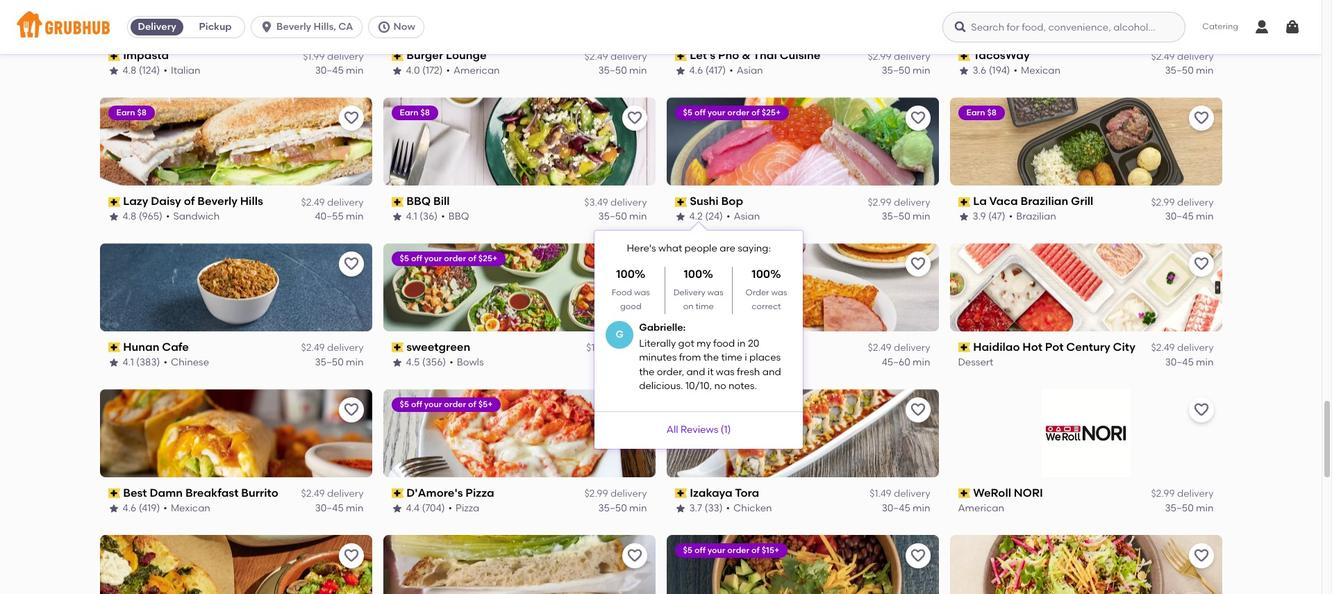 Task type: vqa. For each thing, say whether or not it's contained in the screenshot.
the left that
no



Task type: locate. For each thing, give the bounding box(es) containing it.
0 vertical spatial $1.49 delivery
[[587, 342, 647, 354]]

1 horizontal spatial • mexican
[[1014, 65, 1061, 76]]

• down burger lounge
[[446, 65, 450, 76]]

1 $8 from the left
[[137, 108, 147, 118]]

100 inside 100 order was correct
[[752, 268, 770, 281]]

subscription pass image left let's
[[675, 51, 687, 61]]

1 horizontal spatial american
[[736, 356, 783, 368]]

chicken
[[734, 502, 772, 514]]

the down minutes
[[639, 366, 655, 378]]

delivery for impasta
[[327, 50, 364, 62]]

subscription pass image
[[108, 51, 120, 61], [391, 51, 404, 61], [958, 51, 971, 61], [675, 197, 687, 207], [958, 197, 971, 207], [391, 489, 404, 498]]

$5 off your order of $25+ down (417)
[[683, 108, 781, 118]]

izakaya
[[690, 486, 733, 500]]

gabrielle
[[639, 321, 683, 333]]

1 earn from the left
[[116, 108, 135, 118]]

delivery for weroll nori
[[1178, 488, 1214, 500]]

hills,
[[314, 21, 336, 33]]

1 vertical spatial asian
[[734, 210, 760, 222]]

bop
[[722, 195, 743, 208]]

subscription pass image for best damn breakfast burrito
[[108, 489, 120, 498]]

1 vertical spatial 4.8
[[123, 210, 136, 222]]

1 horizontal spatial time
[[721, 352, 743, 364]]

it
[[708, 366, 714, 378]]

100 down here's what people are saying:
[[684, 268, 703, 281]]

off for sushi bop
[[695, 108, 706, 118]]

(356)
[[422, 356, 446, 368]]

100
[[616, 268, 635, 281], [684, 268, 703, 281], [752, 268, 770, 281]]

delicious.
[[639, 380, 683, 392]]

time left i
[[721, 352, 743, 364]]

• asian down bop
[[727, 210, 760, 222]]

literally
[[639, 338, 676, 350]]

• asian down &
[[730, 65, 763, 76]]

was up correct
[[771, 288, 787, 297]]

sushi bop logo image
[[667, 97, 939, 186]]

1 vertical spatial time
[[721, 352, 743, 364]]

subscription pass image for d'amore's pizza
[[391, 489, 404, 498]]

1 100 from the left
[[616, 268, 635, 281]]

$2.99 for d'amore's pizza
[[585, 488, 608, 500]]

35–50
[[599, 65, 627, 76], [882, 65, 911, 76], [1165, 65, 1194, 76], [599, 210, 627, 222], [882, 210, 911, 222], [315, 356, 344, 368], [599, 502, 627, 514], [1165, 502, 1194, 514]]

star icon image
[[108, 65, 119, 76], [391, 65, 403, 76], [675, 65, 686, 76], [958, 65, 970, 76], [108, 211, 119, 222], [391, 211, 403, 222], [675, 211, 686, 222], [958, 211, 970, 222], [108, 357, 119, 368], [391, 357, 403, 368], [675, 357, 686, 368], [108, 503, 119, 514], [391, 503, 403, 514], [675, 503, 686, 514]]

asian down &
[[737, 65, 763, 76]]

30–45
[[315, 65, 344, 76], [1166, 210, 1194, 222], [599, 356, 627, 368], [1166, 356, 1194, 368], [315, 502, 344, 514], [882, 502, 911, 514]]

2 vertical spatial american
[[958, 502, 1005, 514]]

your down (36)
[[424, 254, 442, 263]]

4.6 for let's pho & thai cuisine
[[690, 65, 703, 76]]

0 vertical spatial 4.1
[[406, 210, 417, 222]]

4.1 left (36)
[[406, 210, 417, 222]]

•
[[164, 65, 167, 76], [446, 65, 450, 76], [730, 65, 734, 76], [1014, 65, 1018, 76], [166, 210, 170, 222], [441, 210, 445, 222], [727, 210, 730, 222], [1009, 210, 1013, 222], [164, 356, 167, 368], [450, 356, 454, 368], [729, 356, 733, 368], [164, 502, 167, 514], [449, 502, 452, 514], [726, 502, 730, 514]]

0 horizontal spatial american
[[454, 65, 500, 76]]

subscription pass image left la
[[958, 197, 971, 207]]

no
[[715, 380, 726, 392]]

subscription pass image up dessert
[[958, 343, 971, 353]]

0 horizontal spatial the
[[639, 366, 655, 378]]

in
[[738, 338, 746, 350]]

hunan cafe logo image
[[100, 243, 372, 331]]

1 horizontal spatial $1.49
[[870, 488, 892, 500]]

• asian for pho
[[730, 65, 763, 76]]

order for sweetgreen
[[444, 254, 466, 263]]

italian
[[171, 65, 201, 76]]

and
[[687, 366, 705, 378], [763, 366, 781, 378]]

your down (356) at the bottom left of the page
[[424, 399, 442, 409]]

earn $8 down the "4.0"
[[400, 108, 430, 118]]

asian down bop
[[734, 210, 760, 222]]

delivery
[[327, 50, 364, 62], [611, 50, 647, 62], [894, 50, 931, 62], [1178, 50, 1214, 62], [327, 196, 364, 208], [611, 196, 647, 208], [894, 196, 931, 208], [1178, 196, 1214, 208], [327, 342, 364, 354], [611, 342, 647, 354], [894, 342, 931, 354], [1178, 342, 1214, 354], [327, 488, 364, 500], [611, 488, 647, 500], [894, 488, 931, 500], [1178, 488, 1214, 500]]

izakaya tora
[[690, 486, 760, 500]]

beverly inside button
[[277, 21, 311, 33]]

$5 down "4.1 (36)"
[[400, 254, 409, 263]]

star icon image left the 4.5 on the left of the page
[[391, 357, 403, 368]]

$2.49 delivery for best damn breakfast burrito
[[301, 488, 364, 500]]

save this restaurant image
[[343, 110, 360, 127], [910, 110, 926, 127], [1193, 110, 1210, 127], [343, 256, 360, 272], [626, 402, 643, 418], [1193, 402, 1210, 418], [626, 547, 643, 564], [910, 547, 926, 564], [1193, 547, 1210, 564]]

• bowls
[[450, 356, 484, 368]]

0 horizontal spatial $8
[[137, 108, 147, 118]]

hot
[[1023, 341, 1043, 354]]

$5 off your order of $25+ down • bbq
[[400, 254, 498, 263]]

svg image left beverly hills, ca
[[260, 20, 274, 34]]

your
[[708, 108, 726, 118], [424, 254, 442, 263], [424, 399, 442, 409], [708, 545, 726, 555]]

subscription pass image
[[675, 51, 687, 61], [108, 197, 120, 207], [391, 197, 404, 207], [108, 343, 120, 353], [391, 343, 404, 353], [675, 343, 687, 353], [958, 343, 971, 353], [108, 489, 120, 498], [675, 489, 687, 498], [958, 489, 971, 498]]

star icon image left "4.1 (36)"
[[391, 211, 403, 222]]

0 vertical spatial $1.49
[[587, 342, 608, 354]]

1 earn $8 from the left
[[116, 108, 147, 118]]

was inside "100 delivery was on time"
[[708, 288, 724, 297]]

0 horizontal spatial 4.1
[[123, 356, 134, 368]]

0 horizontal spatial and
[[687, 366, 705, 378]]

0 horizontal spatial $25+
[[478, 254, 498, 263]]

35–50 for let's pho & thai cuisine
[[882, 65, 911, 76]]

american down the lounge
[[454, 65, 500, 76]]

of for d'amore's pizza
[[468, 399, 476, 409]]

0 horizontal spatial $1.49
[[587, 342, 608, 354]]

d'amore's pizza logo image
[[383, 389, 656, 477]]

30–45 min for izakaya tora
[[882, 502, 931, 514]]

earn
[[116, 108, 135, 118], [400, 108, 419, 118], [967, 108, 986, 118]]

star icon image for burger lounge
[[391, 65, 403, 76]]

• american for restaurant
[[729, 356, 783, 368]]

3 earn $8 from the left
[[967, 108, 997, 118]]

was right it
[[716, 366, 735, 378]]

45–60 min
[[882, 356, 931, 368]]

30–45 for izakaya tora
[[882, 502, 911, 514]]

subscription pass image left izakaya
[[675, 489, 687, 498]]

1 vertical spatial 4.6
[[123, 502, 136, 514]]

$3.49 delivery
[[584, 196, 647, 208]]

min
[[346, 65, 364, 76], [630, 65, 647, 76], [913, 65, 931, 76], [1196, 65, 1214, 76], [346, 210, 364, 222], [630, 210, 647, 222], [913, 210, 931, 222], [1196, 210, 1214, 222], [346, 356, 364, 368], [630, 356, 647, 368], [913, 356, 931, 368], [1196, 356, 1214, 368], [346, 502, 364, 514], [630, 502, 647, 514], [913, 502, 931, 514], [1196, 502, 1214, 514]]

0 horizontal spatial time
[[696, 302, 714, 311]]

subscription pass image left lazy
[[108, 197, 120, 207]]

100 inside "100 delivery was on time"
[[684, 268, 703, 281]]

earn for bbq
[[400, 108, 419, 118]]

subscription pass image left bbq bill
[[391, 197, 404, 207]]

$5+
[[478, 399, 493, 409]]

2 earn $8 from the left
[[400, 108, 430, 118]]

1 horizontal spatial 100
[[684, 268, 703, 281]]

0 vertical spatial $25+
[[762, 108, 781, 118]]

• right (194)
[[1014, 65, 1018, 76]]

4.0 (172)
[[406, 65, 443, 76]]

35–50 min for burger lounge
[[599, 65, 647, 76]]

pickup button
[[186, 16, 245, 38]]

• for burger lounge
[[446, 65, 450, 76]]

asian for bop
[[734, 210, 760, 222]]

$2.99 delivery
[[868, 50, 931, 62], [868, 196, 931, 208], [1152, 196, 1214, 208], [585, 488, 647, 500], [1152, 488, 1214, 500]]

mexican down best damn breakfast burrito
[[171, 502, 210, 514]]

min for tacosway
[[1196, 65, 1214, 76]]

bbq up "4.1 (36)"
[[407, 195, 431, 208]]

2 4.8 from the top
[[123, 210, 136, 222]]

1 horizontal spatial $8
[[421, 108, 430, 118]]

0 horizontal spatial mexican
[[171, 502, 210, 514]]

star icon image left the 4.2
[[675, 211, 686, 222]]

order down • bbq
[[444, 254, 466, 263]]

star icon image left 4.6 (417)
[[675, 65, 686, 76]]

cuisine
[[780, 49, 821, 62]]

norms
[[690, 341, 733, 354]]

saying:
[[738, 243, 771, 254]]

(417)
[[706, 65, 726, 76]]

order left $5+
[[444, 399, 466, 409]]

was inside gabrielle literally got my food in 20 minutes from the time i places the order, and it was fresh and delicious. 10/10, no notes.
[[716, 366, 735, 378]]

off for sweetgreen
[[411, 254, 422, 263]]

0 horizontal spatial $1.49 delivery
[[587, 342, 647, 354]]

brazilian up "• brazilian"
[[1021, 195, 1069, 208]]

(36)
[[420, 210, 438, 222]]

subscription pass image for bbq bill
[[391, 197, 404, 207]]

0 vertical spatial 4.6
[[690, 65, 703, 76]]

• down damn
[[164, 502, 167, 514]]

4.8 left (124)
[[123, 65, 136, 76]]

35–50 for hunan cafe
[[315, 356, 344, 368]]

here's
[[627, 243, 656, 254]]

2 horizontal spatial earn $8
[[967, 108, 997, 118]]

reviews
[[681, 424, 719, 436]]

star icon image left the 4.8 (965)
[[108, 211, 119, 222]]

1 horizontal spatial the
[[704, 352, 719, 364]]

4.8 down lazy
[[123, 210, 136, 222]]

subscription pass image for la vaca brazilian grill
[[958, 197, 971, 207]]

delivery
[[138, 21, 176, 33], [674, 288, 706, 297]]

0 vertical spatial the
[[704, 352, 719, 364]]

• american for lounge
[[446, 65, 500, 76]]

1 vertical spatial beverly
[[198, 195, 238, 208]]

was inside 100 food was good
[[634, 288, 650, 297]]

• for norms restaurant
[[729, 356, 733, 368]]

lounge
[[446, 49, 487, 62]]

100 inside 100 food was good
[[616, 268, 635, 281]]

subscription pass image left hunan
[[108, 343, 120, 353]]

mexican
[[1021, 65, 1061, 76], [171, 502, 210, 514]]

0 horizontal spatial • mexican
[[164, 502, 210, 514]]

1 vertical spatial mexican
[[171, 502, 210, 514]]

$1.99
[[303, 50, 325, 62]]

$8 down the 3.6 (194)
[[988, 108, 997, 118]]

0 vertical spatial asian
[[737, 65, 763, 76]]

1 vertical spatial • asian
[[727, 210, 760, 222]]

• right (36)
[[441, 210, 445, 222]]

tooltip
[[595, 222, 803, 449]]

delivery up on
[[674, 288, 706, 297]]

subscription pass image left sushi
[[675, 197, 687, 207]]

0 horizontal spatial delivery
[[138, 21, 176, 33]]

subscription pass image for burger lounge
[[391, 51, 404, 61]]

1 4.8 from the top
[[123, 65, 136, 76]]

beverly left hills,
[[277, 21, 311, 33]]

pizza up • pizza
[[466, 486, 494, 500]]

star icon image for norms restaurant
[[675, 357, 686, 368]]

$2.99 for weroll nori
[[1152, 488, 1175, 500]]

tora
[[735, 486, 760, 500]]

2 horizontal spatial $8
[[988, 108, 997, 118]]

was up good
[[634, 288, 650, 297]]

subscription pass image left weroll
[[958, 489, 971, 498]]

0 horizontal spatial earn
[[116, 108, 135, 118]]

subscription pass image left d'amore's
[[391, 489, 404, 498]]

off
[[695, 108, 706, 118], [411, 254, 422, 263], [411, 399, 422, 409], [695, 545, 706, 555]]

(194)
[[989, 65, 1011, 76]]

earn for la
[[967, 108, 986, 118]]

min for sweetgreen
[[630, 356, 647, 368]]

subscription pass image left impasta
[[108, 51, 120, 61]]

35–50 min for d'amore's pizza
[[599, 502, 647, 514]]

burger
[[407, 49, 443, 62]]

delivery for let's pho & thai cuisine
[[894, 50, 931, 62]]

off down "3.7"
[[695, 545, 706, 555]]

1 vertical spatial • mexican
[[164, 502, 210, 514]]

$5 down 4.6 (417)
[[683, 108, 693, 118]]

1 horizontal spatial 4.1
[[406, 210, 417, 222]]

haidilao hot pot century city
[[973, 341, 1136, 354]]

sushi bop
[[690, 195, 743, 208]]

izakaya tora logo image
[[667, 389, 939, 477]]

svg image inside beverly hills, ca button
[[260, 20, 274, 34]]

of down let's pho & thai cuisine
[[752, 108, 760, 118]]

$8 for lazy
[[137, 108, 147, 118]]

earn $8 for bbq
[[400, 108, 430, 118]]

subscription pass image left sweetgreen
[[391, 343, 404, 353]]

100 for 100 food was good
[[616, 268, 635, 281]]

restaurant
[[735, 341, 796, 354]]

Search for food, convenience, alcohol... search field
[[943, 12, 1186, 42]]

$2.49 delivery
[[585, 50, 647, 62], [1152, 50, 1214, 62], [301, 196, 364, 208], [301, 342, 364, 354], [868, 342, 931, 354], [1152, 342, 1214, 354], [301, 488, 364, 500]]

best damn breakfast burrito logo image
[[100, 389, 372, 477]]

and down places
[[763, 366, 781, 378]]

order down &
[[728, 108, 750, 118]]

3 earn from the left
[[967, 108, 986, 118]]

of for sweetgreen
[[468, 254, 476, 263]]

0 vertical spatial 4.8
[[123, 65, 136, 76]]

haidilao hot pot century city logo image
[[950, 243, 1222, 331]]

earn down 3.6
[[967, 108, 986, 118]]

bbq down bill
[[449, 210, 469, 222]]

star icon image left the 4.6 (419)
[[108, 503, 119, 514]]

fresh
[[737, 366, 760, 378]]

0 vertical spatial time
[[696, 302, 714, 311]]

0 vertical spatial beverly
[[277, 21, 311, 33]]

0 vertical spatial pizza
[[466, 486, 494, 500]]

beverly up the sandwich
[[198, 195, 238, 208]]

off down "4.1 (36)"
[[411, 254, 422, 263]]

star icon image left 4.8 (124)
[[108, 65, 119, 76]]

• right (47)
[[1009, 210, 1013, 222]]

sweetgreen
[[407, 341, 471, 354]]

of left "$15+"
[[752, 545, 760, 555]]

svg image
[[1285, 19, 1301, 35], [377, 20, 391, 34], [954, 20, 968, 34]]

1 horizontal spatial delivery
[[674, 288, 706, 297]]

1 vertical spatial • american
[[729, 356, 783, 368]]

1 horizontal spatial $5 off your order of $25+
[[683, 108, 781, 118]]

0 horizontal spatial earn $8
[[116, 108, 147, 118]]

1 horizontal spatial and
[[763, 366, 781, 378]]

brazilian
[[1021, 195, 1069, 208], [1017, 210, 1057, 222]]

• down d'amore's pizza on the bottom of page
[[449, 502, 452, 514]]

0 horizontal spatial svg image
[[260, 20, 274, 34]]

2 horizontal spatial earn
[[967, 108, 986, 118]]

0 horizontal spatial svg image
[[377, 20, 391, 34]]

0 vertical spatial mexican
[[1021, 65, 1061, 76]]

• mexican right (194)
[[1014, 65, 1061, 76]]

0 horizontal spatial 4.6
[[123, 502, 136, 514]]

your down (417)
[[708, 108, 726, 118]]

1 horizontal spatial earn
[[400, 108, 419, 118]]

all reviews ( 1 )
[[667, 424, 731, 436]]

1 horizontal spatial $25+
[[762, 108, 781, 118]]

1 vertical spatial $1.49
[[870, 488, 892, 500]]

35–50 for d'amore's pizza
[[599, 502, 627, 514]]

4.8 for lazy daisy of beverly hills
[[123, 210, 136, 222]]

• italian
[[164, 65, 201, 76]]

1 horizontal spatial 4.6
[[690, 65, 703, 76]]

35–50 min for bbq bill
[[599, 210, 647, 222]]

• for best damn breakfast burrito
[[164, 502, 167, 514]]

30–45 for best damn breakfast burrito
[[315, 502, 344, 514]]

1 horizontal spatial mexican
[[1021, 65, 1061, 76]]

• down pho
[[730, 65, 734, 76]]

1 vertical spatial bbq
[[449, 210, 469, 222]]

i
[[745, 352, 747, 364]]

true food kitchen logo image
[[100, 535, 372, 594]]

30–45 for haidilao hot pot century city
[[1166, 356, 1194, 368]]

1 vertical spatial pizza
[[456, 502, 480, 514]]

off down the 4.5 on the left of the page
[[411, 399, 422, 409]]

star icon image for d'amore's pizza
[[391, 503, 403, 514]]

$5 for sushi bop
[[683, 108, 693, 118]]

burrito
[[241, 486, 278, 500]]

earn $8 down 3.6
[[967, 108, 997, 118]]

100 up order on the right
[[752, 268, 770, 281]]

save this restaurant image
[[626, 110, 643, 127], [626, 256, 643, 272], [910, 256, 926, 272], [1193, 256, 1210, 272], [343, 402, 360, 418], [910, 402, 926, 418], [343, 547, 360, 564]]

$15+
[[762, 545, 780, 555]]

1 vertical spatial american
[[736, 356, 783, 368]]

3 100 from the left
[[752, 268, 770, 281]]

grill
[[1071, 195, 1094, 208]]

subscription pass image for sweetgreen
[[391, 343, 404, 353]]

impasta
[[123, 49, 169, 62]]

3.6
[[973, 65, 987, 76]]

$8 down 4.0 (172)
[[421, 108, 430, 118]]

0 horizontal spatial $5 off your order of $25+
[[400, 254, 498, 263]]

35–50 min for weroll nori
[[1165, 502, 1214, 514]]

star icon image left 3.9
[[958, 211, 970, 222]]

0 vertical spatial • mexican
[[1014, 65, 1061, 76]]

places
[[750, 352, 781, 364]]

• chinese
[[164, 356, 209, 368]]

• right (24)
[[727, 210, 730, 222]]

was inside 100 order was correct
[[771, 288, 787, 297]]

0 vertical spatial american
[[454, 65, 500, 76]]

delivery for haidilao hot pot century city
[[1178, 342, 1214, 354]]

the up it
[[704, 352, 719, 364]]

$2.49 for burger lounge
[[585, 50, 608, 62]]

0 vertical spatial • asian
[[730, 65, 763, 76]]

1 vertical spatial $1.49 delivery
[[870, 488, 931, 500]]

1 horizontal spatial $1.49 delivery
[[870, 488, 931, 500]]

wrapstar logo image
[[667, 535, 939, 594]]

star icon image for tacosway
[[958, 65, 970, 76]]

2 horizontal spatial 100
[[752, 268, 770, 281]]

star icon image left 4.4
[[391, 503, 403, 514]]

pho
[[718, 49, 739, 62]]

• right (356) at the bottom left of the page
[[450, 356, 454, 368]]

svg image inside now 'button'
[[377, 20, 391, 34]]

ca
[[338, 21, 353, 33]]

2 earn from the left
[[400, 108, 419, 118]]

earn $8
[[116, 108, 147, 118], [400, 108, 430, 118], [967, 108, 997, 118]]

30–45 for sweetgreen
[[599, 356, 627, 368]]

0 horizontal spatial • american
[[446, 65, 500, 76]]

$5 off your order of $15+
[[683, 545, 780, 555]]

star icon image for sweetgreen
[[391, 357, 403, 368]]

svg image
[[1254, 19, 1271, 35], [260, 20, 274, 34]]

delivery up impasta
[[138, 21, 176, 33]]

0 horizontal spatial bbq
[[407, 195, 431, 208]]

american
[[454, 65, 500, 76], [736, 356, 783, 368], [958, 502, 1005, 514]]

0 vertical spatial • american
[[446, 65, 500, 76]]

subscription pass image left tacosway
[[958, 51, 971, 61]]

35–50 min for let's pho & thai cuisine
[[882, 65, 931, 76]]

2 and from the left
[[763, 366, 781, 378]]

1 horizontal spatial • american
[[729, 356, 783, 368]]

svg image right catering button
[[1254, 19, 1271, 35]]

are
[[720, 243, 736, 254]]

• right (781)
[[729, 356, 733, 368]]

1 vertical spatial $5 off your order of $25+
[[400, 254, 498, 263]]

0 vertical spatial delivery
[[138, 21, 176, 33]]

0 horizontal spatial 100
[[616, 268, 635, 281]]

4.1 down hunan
[[123, 356, 134, 368]]

subscription pass image for sushi bop
[[675, 197, 687, 207]]

0 vertical spatial $5 off your order of $25+
[[683, 108, 781, 118]]

100 up food
[[616, 268, 635, 281]]

• asian for bop
[[727, 210, 760, 222]]

star icon image left 4.1 (383)
[[108, 357, 119, 368]]

3 $8 from the left
[[988, 108, 997, 118]]

4.6 down the best
[[123, 502, 136, 514]]

food
[[714, 338, 735, 350]]

1 vertical spatial the
[[639, 366, 655, 378]]

• for sweetgreen
[[450, 356, 454, 368]]

of down • bbq
[[468, 254, 476, 263]]

100 food was good
[[612, 268, 650, 311]]

30–45 min for impasta
[[315, 65, 364, 76]]

min for norms restaurant
[[913, 356, 931, 368]]

here's what people are saying:
[[627, 243, 771, 254]]

$25+
[[762, 108, 781, 118], [478, 254, 498, 263]]

$2.99 for let's pho & thai cuisine
[[868, 50, 892, 62]]

2 horizontal spatial american
[[958, 502, 1005, 514]]

delivery for tacosway
[[1178, 50, 1214, 62]]

earn $8 down 4.8 (124)
[[116, 108, 147, 118]]

$5 for d'amore's pizza
[[400, 399, 409, 409]]

bbq
[[407, 195, 431, 208], [449, 210, 469, 222]]

was for 100 delivery was on time
[[708, 288, 724, 297]]

1 vertical spatial $25+
[[478, 254, 498, 263]]

lazy daisy of beverly hills logo image
[[100, 97, 372, 186]]

40–55
[[315, 210, 344, 222]]

$2.99 delivery for sushi bop
[[868, 196, 931, 208]]

order
[[728, 108, 750, 118], [444, 254, 466, 263], [444, 399, 466, 409], [728, 545, 750, 555]]

(419)
[[139, 502, 160, 514]]

1 horizontal spatial earn $8
[[400, 108, 430, 118]]

$2.49 for tacosway
[[1152, 50, 1175, 62]]

star icon image left "3.7"
[[675, 503, 686, 514]]

subscription pass image for let's pho & thai cuisine
[[675, 51, 687, 61]]

minutes
[[639, 352, 677, 364]]

daisy
[[151, 195, 181, 208]]

• right (33)
[[726, 502, 730, 514]]

1 vertical spatial delivery
[[674, 288, 706, 297]]

subscription pass image left the best
[[108, 489, 120, 498]]

star icon image for let's pho & thai cuisine
[[675, 65, 686, 76]]

weroll nori
[[973, 486, 1043, 500]]

american down restaurant
[[736, 356, 783, 368]]

(781)
[[705, 356, 726, 368]]

$8 down 4.8 (124)
[[137, 108, 147, 118]]

earn down the "4.0"
[[400, 108, 419, 118]]

2 100 from the left
[[684, 268, 703, 281]]

2 $8 from the left
[[421, 108, 430, 118]]

$2.99 delivery for la vaca brazilian grill
[[1152, 196, 1214, 208]]

subscription pass image left burger in the left top of the page
[[391, 51, 404, 61]]

$5 off your order of $25+ for sushi bop
[[683, 108, 781, 118]]

1 vertical spatial 4.1
[[123, 356, 134, 368]]

1 horizontal spatial beverly
[[277, 21, 311, 33]]

mexican right (194)
[[1021, 65, 1061, 76]]

4.6 down let's
[[690, 65, 703, 76]]

la vaca brazilian grill
[[973, 195, 1094, 208]]

american down weroll
[[958, 502, 1005, 514]]

of up • sandwich
[[184, 195, 195, 208]]



Task type: describe. For each thing, give the bounding box(es) containing it.
save this restaurant image for izakaya tora logo in the right bottom of the page
[[910, 402, 926, 418]]

4.4
[[406, 502, 420, 514]]

delivery for sweetgreen
[[611, 342, 647, 354]]

haidilao
[[973, 341, 1020, 354]]

on
[[683, 302, 694, 311]]

4.8 (124)
[[123, 65, 160, 76]]

american for restaurant
[[736, 356, 783, 368]]

$1.99 delivery
[[303, 50, 364, 62]]

order left "$15+"
[[728, 545, 750, 555]]

$1.49 for sweetgreen
[[587, 342, 608, 354]]

weroll nori logo image
[[1042, 389, 1130, 477]]

mexican for best damn breakfast burrito
[[171, 502, 210, 514]]

$5 off your order of $25+ for sweetgreen
[[400, 254, 498, 263]]

my
[[697, 338, 711, 350]]

save this restaurant image for true food kitchen logo
[[343, 547, 360, 564]]

$25+ for sweetgreen
[[478, 254, 498, 263]]

subscription pass image for hunan cafe
[[108, 343, 120, 353]]

100 order was correct
[[746, 268, 787, 311]]

$2.49 delivery for hunan cafe
[[301, 342, 364, 354]]

4.1 for bbq bill
[[406, 210, 417, 222]]

4.1 (36)
[[406, 210, 438, 222]]

3.7
[[690, 502, 702, 514]]

0 horizontal spatial beverly
[[198, 195, 238, 208]]

subscription pass image for haidilao hot pot century city
[[958, 343, 971, 353]]

• for la vaca brazilian grill
[[1009, 210, 1013, 222]]

20
[[748, 338, 760, 350]]

pizza for • pizza
[[456, 502, 480, 514]]

(47)
[[989, 210, 1006, 222]]

1 horizontal spatial svg image
[[954, 20, 968, 34]]

min for weroll nori
[[1196, 502, 1214, 514]]

100 delivery was on time
[[674, 268, 724, 311]]

• for d'amore's pizza
[[449, 502, 452, 514]]

city
[[1113, 341, 1136, 354]]

star icon image for best damn breakfast burrito
[[108, 503, 119, 514]]

off for d'amore's pizza
[[411, 399, 422, 409]]

bbq bill logo image
[[383, 97, 656, 186]]

order for d'amore's pizza
[[444, 399, 466, 409]]

delivery for sushi bop
[[894, 196, 931, 208]]

subscription pass image for weroll nori
[[958, 489, 971, 498]]

delivery for izakaya tora
[[894, 488, 931, 500]]

delivery for best damn breakfast burrito
[[327, 488, 364, 500]]

$5 down "3.7"
[[683, 545, 693, 555]]

4.1 for hunan cafe
[[123, 356, 134, 368]]

$1.49 for izakaya tora
[[870, 488, 892, 500]]

bill
[[433, 195, 450, 208]]

people
[[685, 243, 718, 254]]

best damn breakfast burrito
[[123, 486, 278, 500]]

from
[[679, 352, 701, 364]]

star icon image for la vaca brazilian grill
[[958, 211, 970, 222]]

century
[[1067, 341, 1111, 354]]

• for tacosway
[[1014, 65, 1018, 76]]

main navigation navigation
[[0, 0, 1322, 54]]

0 vertical spatial bbq
[[407, 195, 431, 208]]

order for sushi bop
[[728, 108, 750, 118]]

chinese
[[171, 356, 209, 368]]

(172)
[[422, 65, 443, 76]]

now
[[394, 21, 415, 33]]

$2.99 delivery for let's pho & thai cuisine
[[868, 50, 931, 62]]

sweetgreen logo image
[[383, 243, 656, 331]]

$8 for bbq
[[421, 108, 430, 118]]

• for let's pho & thai cuisine
[[730, 65, 734, 76]]

$2.49 for lazy daisy of beverly hills
[[301, 196, 325, 208]]

1 and from the left
[[687, 366, 705, 378]]

star icon image for lazy daisy of beverly hills
[[108, 211, 119, 222]]

your for sweetgreen
[[424, 254, 442, 263]]

30–45 min for haidilao hot pot century city
[[1166, 356, 1214, 368]]

star icon image for izakaya tora
[[675, 503, 686, 514]]

notes.
[[729, 380, 757, 392]]

1 horizontal spatial svg image
[[1254, 19, 1271, 35]]

la vaca brazilian grill logo image
[[950, 97, 1222, 186]]

(
[[721, 424, 724, 436]]

cafe
[[162, 341, 189, 354]]

beverly hills, ca
[[277, 21, 353, 33]]

(965)
[[139, 210, 162, 222]]

$25+ for sushi bop
[[762, 108, 781, 118]]

$1.49 delivery for izakaya tora
[[870, 488, 931, 500]]

vaca
[[990, 195, 1018, 208]]

subscription pass image for izakaya tora
[[675, 489, 687, 498]]

3.7 (33)
[[690, 502, 723, 514]]

hunan cafe
[[123, 341, 189, 354]]

earn $8 for lazy
[[116, 108, 147, 118]]

$2.99 for sushi bop
[[868, 196, 892, 208]]

lazy
[[123, 195, 148, 208]]

catering button
[[1193, 11, 1248, 43]]

min for d'amore's pizza
[[630, 502, 647, 514]]

4.6 (419)
[[123, 502, 160, 514]]

30–45 min for best damn breakfast burrito
[[315, 502, 364, 514]]

min for la vaca brazilian grill
[[1196, 210, 1214, 222]]

$2.49 for norms restaurant
[[868, 342, 892, 354]]

min for impasta
[[346, 65, 364, 76]]

• pizza
[[449, 502, 480, 514]]

pickup
[[199, 21, 232, 33]]

goop kitchen logo image
[[950, 535, 1222, 594]]

correct
[[752, 302, 781, 311]]

what
[[659, 243, 682, 254]]

let's pho & thai cuisine
[[690, 49, 821, 62]]

• mexican for tacosway
[[1014, 65, 1061, 76]]

4.1 (383)
[[123, 356, 160, 368]]

was for 100 food was good
[[634, 288, 650, 297]]

of for sushi bop
[[752, 108, 760, 118]]

$2.49 for best damn breakfast burrito
[[301, 488, 325, 500]]

all
[[667, 424, 678, 436]]

• for lazy daisy of beverly hills
[[166, 210, 170, 222]]

star icon image for impasta
[[108, 65, 119, 76]]

order
[[746, 288, 769, 297]]

$2.49 delivery for lazy daisy of beverly hills
[[301, 196, 364, 208]]

1
[[724, 424, 728, 436]]

&
[[742, 49, 751, 62]]

• chicken
[[726, 502, 772, 514]]

subscription pass image for impasta
[[108, 51, 120, 61]]

$2.49 delivery for tacosway
[[1152, 50, 1214, 62]]

• sandwich
[[166, 210, 220, 222]]

hunan
[[123, 341, 159, 354]]

• mexican for best damn breakfast burrito
[[164, 502, 210, 514]]

breakfast
[[185, 486, 239, 500]]

min for hunan cafe
[[346, 356, 364, 368]]

1 horizontal spatial bbq
[[449, 210, 469, 222]]

4.5
[[406, 356, 420, 368]]

time inside gabrielle literally got my food in 20 minutes from the time i places the order, and it was fresh and delicious. 10/10, no notes.
[[721, 352, 743, 364]]

norms restaurant
[[690, 341, 796, 354]]

(704)
[[422, 502, 445, 514]]

(33)
[[705, 502, 723, 514]]

$3.49
[[584, 196, 608, 208]]

• for izakaya tora
[[726, 502, 730, 514]]

your for d'amore's pizza
[[424, 399, 442, 409]]

thai
[[753, 49, 777, 62]]

time inside "100 delivery was on time"
[[696, 302, 714, 311]]

• for bbq bill
[[441, 210, 445, 222]]

d'amore's
[[407, 486, 463, 500]]

delivery inside 'button'
[[138, 21, 176, 33]]

30–45 min for la vaca brazilian grill
[[1166, 210, 1214, 222]]

delivery for hunan cafe
[[327, 342, 364, 354]]

delivery for la vaca brazilian grill
[[1178, 196, 1214, 208]]

burger lounge
[[407, 49, 487, 62]]

4.7
[[690, 356, 702, 368]]

save this restaurant image for the norms restaurant logo
[[910, 256, 926, 272]]

your down (33)
[[708, 545, 726, 555]]

tacosway
[[973, 49, 1030, 62]]

tooltip containing 100
[[595, 222, 803, 449]]

$5 off your order of $5+
[[400, 399, 493, 409]]

subscription pass image for lazy daisy of beverly hills
[[108, 197, 120, 207]]

min for burger lounge
[[630, 65, 647, 76]]

$2.99 for la vaca brazilian grill
[[1152, 196, 1175, 208]]

$5 for sweetgreen
[[400, 254, 409, 263]]

nori
[[1014, 486, 1043, 500]]

delivery inside "100 delivery was on time"
[[674, 288, 706, 297]]

star icon image for bbq bill
[[391, 211, 403, 222]]

save this restaurant image for haidilao hot pot century city logo
[[1193, 256, 1210, 272]]

35–50 for tacosway
[[1165, 65, 1194, 76]]

4.6 for best damn breakfast burrito
[[123, 502, 136, 514]]

• for hunan cafe
[[164, 356, 167, 368]]

min for best damn breakfast burrito
[[346, 502, 364, 514]]

uncle paulie's deli logo image
[[383, 535, 656, 594]]

earn $8 for la
[[967, 108, 997, 118]]

2 horizontal spatial svg image
[[1285, 19, 1301, 35]]

(24)
[[705, 210, 723, 222]]

35–50 min for sushi bop
[[882, 210, 931, 222]]

40–55 min
[[315, 210, 364, 222]]

norms restaurant logo image
[[667, 243, 939, 331]]

4.7 (781)
[[690, 356, 726, 368]]

damn
[[150, 486, 183, 500]]

hills
[[240, 195, 263, 208]]

4.0
[[406, 65, 420, 76]]

delivery for d'amore's pizza
[[611, 488, 647, 500]]

4.8 (965)
[[123, 210, 162, 222]]

$8 for la
[[988, 108, 997, 118]]

food
[[612, 288, 632, 297]]

0 vertical spatial brazilian
[[1021, 195, 1069, 208]]

• for impasta
[[164, 65, 167, 76]]

1 vertical spatial brazilian
[[1017, 210, 1057, 222]]

best
[[123, 486, 147, 500]]

4.6 (417)
[[690, 65, 726, 76]]

delivery for lazy daisy of beverly hills
[[327, 196, 364, 208]]

subscription pass image for norms restaurant
[[675, 343, 687, 353]]



